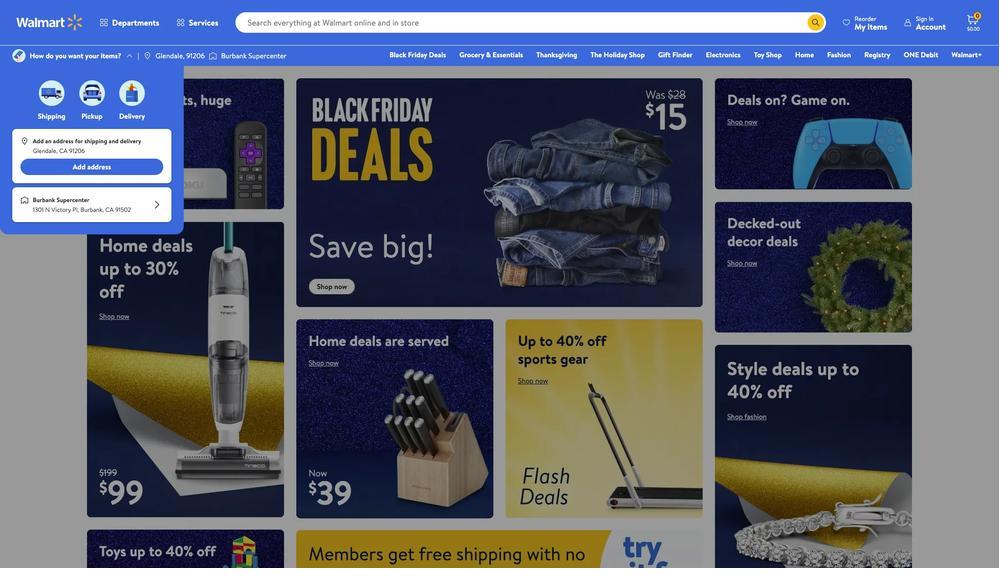 Task type: locate. For each thing, give the bounding box(es) containing it.
$0.00
[[967, 25, 980, 32]]

2 vertical spatial 40%
[[166, 541, 193, 561]]

burbank inside the burbank supercenter 1301 n victory pl, burbank, ca 91502
[[33, 196, 55, 204]]

friday
[[408, 50, 427, 60]]

2 horizontal spatial 40%
[[727, 379, 763, 404]]

 image left how
[[12, 49, 26, 62]]

ca up add address 'button'
[[59, 146, 68, 155]]

ca left the 91502
[[105, 205, 114, 214]]

$
[[99, 476, 107, 498], [309, 477, 317, 499]]

1 vertical spatial glendale,
[[33, 146, 58, 155]]

address
[[53, 137, 73, 145], [87, 162, 111, 172]]

glendale,
[[156, 51, 185, 61], [33, 146, 58, 155]]

off inside up to 40% off sports gear
[[587, 330, 606, 350]]

n
[[45, 205, 50, 214]]

decor
[[727, 231, 763, 251]]

high
[[99, 90, 130, 110]]

$199
[[99, 466, 117, 479]]

1 horizontal spatial burbank
[[221, 51, 247, 61]]

0 vertical spatial burbank
[[221, 51, 247, 61]]

 image for delivery
[[119, 80, 145, 106]]

now for decked-out decor deals
[[745, 258, 757, 268]]

now
[[745, 117, 757, 127], [117, 135, 129, 145], [745, 258, 757, 268], [334, 281, 347, 292], [117, 311, 129, 321], [326, 358, 339, 368], [535, 375, 548, 386]]

$ for 99
[[99, 476, 107, 498]]

shop for decked-out decor deals
[[727, 258, 743, 268]]

delivery button
[[117, 78, 147, 121]]

address down add an address for shipping and delivery glendale, ca 91206
[[87, 162, 111, 172]]

2 horizontal spatial home
[[795, 50, 814, 60]]

do
[[46, 51, 54, 61]]

 image up pickup at the top of the page
[[79, 80, 105, 106]]

sports
[[518, 348, 557, 368]]

0 horizontal spatial 91206
[[69, 146, 85, 155]]

glendale, down an at the top of the page
[[33, 146, 58, 155]]

to inside home deals up to 30% off
[[124, 255, 141, 281]]

1 vertical spatial deals
[[727, 90, 762, 110]]

add inside add an address for shipping and delivery glendale, ca 91206
[[33, 137, 44, 145]]

shop for home deals are served
[[309, 358, 324, 368]]

0 horizontal spatial shipping
[[84, 137, 107, 145]]

1 horizontal spatial up
[[130, 541, 145, 561]]

glendale, 91206
[[156, 51, 205, 61]]

deals right friday
[[429, 50, 446, 60]]

1 horizontal spatial address
[[87, 162, 111, 172]]

shop now for high tech gifts, huge savings
[[99, 135, 129, 145]]

0 horizontal spatial glendale,
[[33, 146, 58, 155]]

2  image from the top
[[20, 196, 29, 204]]

$ inside now $ 39
[[309, 477, 317, 499]]

home inside home deals up to 30% off
[[99, 232, 148, 258]]

shipping inside add an address for shipping and delivery glendale, ca 91206
[[84, 137, 107, 145]]

1 horizontal spatial add
[[73, 162, 86, 172]]

burbank,
[[81, 205, 104, 214]]

minimum!
[[357, 564, 436, 568]]

 image inside pickup button
[[79, 80, 105, 106]]

0 horizontal spatial address
[[53, 137, 73, 145]]

0 vertical spatial home
[[795, 50, 814, 60]]

tech
[[133, 90, 161, 110]]

for
[[75, 137, 83, 145]]

1 horizontal spatial home
[[309, 330, 346, 350]]

fashion
[[827, 50, 851, 60]]

1 vertical spatial burbank
[[33, 196, 55, 204]]

99
[[107, 469, 144, 515]]

deals inside home deals up to 30% off
[[152, 232, 193, 258]]

burbank for burbank supercenter
[[221, 51, 247, 61]]

shop for deals on? game on.
[[727, 117, 743, 127]]

0 horizontal spatial $
[[99, 476, 107, 498]]

burbank
[[221, 51, 247, 61], [33, 196, 55, 204]]

shop now for decked-out decor deals
[[727, 258, 757, 268]]

supercenter inside the burbank supercenter 1301 n victory pl, burbank, ca 91502
[[57, 196, 89, 204]]

0 vertical spatial supercenter
[[248, 51, 287, 61]]

 image inside shipping button
[[39, 80, 64, 106]]

address right an at the top of the page
[[53, 137, 73, 145]]

add down add an address for shipping and delivery glendale, ca 91206
[[73, 162, 86, 172]]

your
[[85, 51, 99, 61]]

registry
[[864, 50, 890, 60]]

1301
[[33, 205, 44, 214]]

burbank for burbank supercenter 1301 n victory pl, burbank, ca 91502
[[33, 196, 55, 204]]

add
[[33, 137, 44, 145], [73, 162, 86, 172]]

registry link
[[860, 49, 895, 60]]

0 vertical spatial up
[[99, 255, 120, 281]]

0 horizontal spatial burbank
[[33, 196, 55, 204]]

deals for home deals up to 30% off
[[152, 232, 193, 258]]

glendale, right |
[[156, 51, 185, 61]]

0 vertical spatial  image
[[20, 137, 29, 145]]

0 vertical spatial add
[[33, 137, 44, 145]]

shipping
[[38, 111, 65, 121]]

1 horizontal spatial deals
[[727, 90, 762, 110]]

gift
[[658, 50, 671, 60]]

0 vertical spatial 40%
[[556, 330, 584, 350]]

0 horizontal spatial supercenter
[[57, 196, 89, 204]]

0 horizontal spatial ca
[[59, 146, 68, 155]]

an
[[45, 137, 52, 145]]

1 horizontal spatial supercenter
[[248, 51, 287, 61]]

shipping button
[[37, 78, 67, 121]]

0 vertical spatial address
[[53, 137, 73, 145]]

1 vertical spatial ca
[[105, 205, 114, 214]]

shop now link
[[727, 117, 757, 127], [99, 135, 129, 145], [727, 258, 757, 268], [309, 278, 355, 295], [99, 311, 129, 321], [309, 358, 339, 368], [518, 375, 548, 386]]

2 vertical spatial home
[[309, 330, 346, 350]]

burbank up n
[[33, 196, 55, 204]]

now for deals on? game on.
[[745, 117, 757, 127]]

0 horizontal spatial home
[[99, 232, 148, 258]]

40% inside style deals up to 40% off
[[727, 379, 763, 404]]

now for high tech gifts, huge savings
[[117, 135, 129, 145]]

big!
[[382, 222, 435, 268]]

home
[[795, 50, 814, 60], [99, 232, 148, 258], [309, 330, 346, 350]]

shop for home deals up to 30% off
[[99, 311, 115, 321]]

was dollar $199, now dollar 99 group
[[87, 466, 144, 517]]

shop now
[[727, 117, 757, 127], [99, 135, 129, 145], [727, 258, 757, 268], [317, 281, 347, 292], [99, 311, 129, 321], [309, 358, 339, 368], [518, 375, 548, 386]]

1 vertical spatial supercenter
[[57, 196, 89, 204]]

want
[[68, 51, 83, 61]]

shop now link for up to 40% off sports gear
[[518, 375, 548, 386]]

pickup button
[[77, 78, 107, 121]]

 image for glendale, 91206
[[143, 52, 151, 60]]

 image inside 'delivery' button
[[119, 80, 145, 106]]

ca inside the burbank supercenter 1301 n victory pl, burbank, ca 91502
[[105, 205, 114, 214]]

off
[[99, 278, 124, 304], [587, 330, 606, 350], [767, 379, 792, 404], [197, 541, 216, 561]]

1 vertical spatial address
[[87, 162, 111, 172]]

deals inside style deals up to 40% off
[[772, 355, 813, 381]]

91502
[[115, 205, 131, 214]]

 image right |
[[143, 52, 151, 60]]

 image
[[12, 49, 26, 62], [209, 51, 217, 61], [143, 52, 151, 60], [39, 80, 64, 106], [79, 80, 105, 106], [119, 80, 145, 106]]

up
[[518, 330, 536, 350]]

electronics
[[706, 50, 741, 60]]

add left an at the top of the page
[[33, 137, 44, 145]]

sign
[[916, 14, 927, 23]]

2 vertical spatial up
[[130, 541, 145, 561]]

toys
[[99, 541, 126, 561]]

in
[[929, 14, 934, 23]]

 image up delivery
[[119, 80, 145, 106]]

toy shop link
[[749, 49, 786, 60]]

1 vertical spatial up
[[817, 355, 838, 381]]

burbank supercenter 1301 n victory pl, burbank, ca 91502
[[33, 196, 131, 214]]

order
[[309, 564, 352, 568]]

address inside add an address for shipping and delivery glendale, ca 91206
[[53, 137, 73, 145]]

$ for 39
[[309, 477, 317, 499]]

address inside 'button'
[[87, 162, 111, 172]]

shop now for deals on? game on.
[[727, 117, 757, 127]]

shop now for save big!
[[317, 281, 347, 292]]

essentials
[[493, 50, 523, 60]]

black friday deals
[[390, 50, 446, 60]]

items?
[[101, 51, 121, 61]]

0 vertical spatial glendale,
[[156, 51, 185, 61]]

up
[[99, 255, 120, 281], [817, 355, 838, 381], [130, 541, 145, 561]]

1  image from the top
[[20, 137, 29, 145]]

0 vertical spatial deals
[[429, 50, 446, 60]]

how
[[30, 51, 44, 61]]

40% inside up to 40% off sports gear
[[556, 330, 584, 350]]

1 vertical spatial 40%
[[727, 379, 763, 404]]

one
[[904, 50, 919, 60]]

 image up shipping
[[39, 80, 64, 106]]

burbank supercenter
[[221, 51, 287, 61]]

2 horizontal spatial up
[[817, 355, 838, 381]]

1 vertical spatial  image
[[20, 196, 29, 204]]

delivery
[[119, 111, 145, 121]]

members
[[309, 541, 384, 566]]

on.
[[831, 90, 850, 110]]

1 vertical spatial add
[[73, 162, 86, 172]]

1 horizontal spatial shipping
[[456, 541, 522, 566]]

 image for shipping
[[39, 80, 64, 106]]

40%
[[556, 330, 584, 350], [727, 379, 763, 404], [166, 541, 193, 561]]

off inside style deals up to 40% off
[[767, 379, 792, 404]]

1 vertical spatial home
[[99, 232, 148, 258]]

walmart image
[[16, 14, 83, 31]]

shipping
[[84, 137, 107, 145], [456, 541, 522, 566]]

add an address for shipping and delivery glendale, ca 91206
[[33, 137, 141, 155]]

1 horizontal spatial 40%
[[556, 330, 584, 350]]

0 $0.00
[[967, 11, 980, 32]]

0 horizontal spatial up
[[99, 255, 120, 281]]

1 horizontal spatial $
[[309, 477, 317, 499]]

1 vertical spatial 91206
[[69, 146, 85, 155]]

add inside 'button'
[[73, 162, 86, 172]]

0 horizontal spatial add
[[33, 137, 44, 145]]

sign in account
[[916, 14, 946, 32]]

shop
[[629, 50, 645, 60], [766, 50, 782, 60], [727, 117, 743, 127], [99, 135, 115, 145], [727, 258, 743, 268], [317, 281, 333, 292], [99, 311, 115, 321], [309, 358, 324, 368], [518, 375, 534, 386], [727, 411, 743, 421]]

shop now link for home deals are served
[[309, 358, 339, 368]]

1 horizontal spatial ca
[[105, 205, 114, 214]]

 image for add
[[20, 137, 29, 145]]

to inside style deals up to 40% off
[[842, 355, 859, 381]]

 image
[[20, 137, 29, 145], [20, 196, 29, 204]]

0 vertical spatial shipping
[[84, 137, 107, 145]]

up inside home deals up to 30% off
[[99, 255, 120, 281]]

supercenter
[[248, 51, 287, 61], [57, 196, 89, 204]]

1 vertical spatial shipping
[[456, 541, 522, 566]]

 image right glendale, 91206
[[209, 51, 217, 61]]

holiday
[[604, 50, 627, 60]]

91206 down services popup button
[[186, 51, 205, 61]]

grocery
[[459, 50, 484, 60]]

0 vertical spatial ca
[[59, 146, 68, 155]]

up inside style deals up to 40% off
[[817, 355, 838, 381]]

$ inside $199 $ 99
[[99, 476, 107, 498]]

deals left on? at top
[[727, 90, 762, 110]]

deals for style deals up to 40% off
[[772, 355, 813, 381]]

0 vertical spatial 91206
[[186, 51, 205, 61]]

to
[[124, 255, 141, 281], [539, 330, 553, 350], [842, 355, 859, 381], [149, 541, 162, 561]]

fashion
[[744, 411, 767, 421]]

91206 down for
[[69, 146, 85, 155]]

burbank up huge
[[221, 51, 247, 61]]



Task type: describe. For each thing, give the bounding box(es) containing it.
services button
[[168, 10, 227, 35]]

91206 inside add an address for shipping and delivery glendale, ca 91206
[[69, 146, 85, 155]]

toys up to 40% off
[[99, 541, 216, 561]]

 image for how do you want your items?
[[12, 49, 26, 62]]

game
[[791, 90, 827, 110]]

pickup
[[81, 111, 102, 121]]

no
[[565, 541, 585, 566]]

1 horizontal spatial 91206
[[186, 51, 205, 61]]

up to 40% off sports gear
[[518, 330, 606, 368]]

supercenter for burbank supercenter
[[248, 51, 287, 61]]

the
[[591, 50, 602, 60]]

items
[[867, 21, 887, 32]]

Walmart Site-Wide search field
[[235, 12, 826, 33]]

now for home deals up to 30% off
[[117, 311, 129, 321]]

on?
[[765, 90, 788, 110]]

grocery & essentials
[[459, 50, 523, 60]]

grocery & essentials link
[[455, 49, 528, 60]]

shop for save big!
[[317, 281, 333, 292]]

home for 99
[[99, 232, 148, 258]]

toy shop
[[754, 50, 782, 60]]

add for add address
[[73, 162, 86, 172]]

walmart+
[[952, 50, 982, 60]]

shop now for home deals are served
[[309, 358, 339, 368]]

shop now link for decked-out decor deals
[[727, 258, 757, 268]]

departments button
[[91, 10, 168, 35]]

how do you want your items?
[[30, 51, 121, 61]]

0 horizontal spatial 40%
[[166, 541, 193, 561]]

shop now link for deals on? game on.
[[727, 117, 757, 127]]

reorder my items
[[855, 14, 887, 32]]

supercenter for burbank supercenter 1301 n victory pl, burbank, ca 91502
[[57, 196, 89, 204]]

0
[[976, 11, 979, 20]]

shop now link for save big!
[[309, 278, 355, 295]]

gear
[[560, 348, 588, 368]]

Search search field
[[235, 12, 826, 33]]

account
[[916, 21, 946, 32]]

gift finder
[[658, 50, 693, 60]]

thanksgiving link
[[532, 49, 582, 60]]

search icon image
[[812, 18, 820, 27]]

savings
[[99, 107, 145, 127]]

deals on? game on.
[[727, 90, 850, 110]]

 image for burbank
[[20, 196, 29, 204]]

decked-
[[727, 213, 780, 233]]

walmart+ link
[[947, 49, 987, 60]]

glendale, inside add an address for shipping and delivery glendale, ca 91206
[[33, 146, 58, 155]]

thanksgiving
[[536, 50, 577, 60]]

victory
[[51, 205, 71, 214]]

gift finder link
[[654, 49, 697, 60]]

home deals up to 30% off
[[99, 232, 193, 304]]

style
[[727, 355, 767, 381]]

deals for home deals are served
[[350, 330, 382, 350]]

members get free shipping with no order minimum!
[[309, 541, 585, 568]]

you
[[55, 51, 66, 61]]

delivery
[[120, 137, 141, 145]]

39
[[317, 470, 352, 516]]

one debit link
[[899, 49, 943, 60]]

black
[[390, 50, 406, 60]]

home deals are served
[[309, 330, 449, 350]]

shop for style deals up to 40% off
[[727, 411, 743, 421]]

shop fashion link
[[727, 411, 767, 421]]

add address
[[73, 162, 111, 172]]

off inside home deals up to 30% off
[[99, 278, 124, 304]]

fashion link
[[823, 49, 856, 60]]

up for home deals up to 30% off
[[99, 255, 120, 281]]

shop now for up to 40% off sports gear
[[518, 375, 548, 386]]

shop fashion
[[727, 411, 767, 421]]

pl,
[[72, 205, 79, 214]]

decked-out decor deals
[[727, 213, 801, 251]]

my
[[855, 21, 865, 32]]

style deals up to 40% off
[[727, 355, 859, 404]]

shop for high tech gifts, huge savings
[[99, 135, 115, 145]]

 image for pickup
[[79, 80, 105, 106]]

now dollar 39 null group
[[296, 467, 352, 518]]

shop now for home deals up to 30% off
[[99, 311, 129, 321]]

deals inside decked-out decor deals
[[766, 231, 798, 251]]

debit
[[921, 50, 938, 60]]

now for save big!
[[334, 281, 347, 292]]

to inside up to 40% off sports gear
[[539, 330, 553, 350]]

the holiday shop
[[591, 50, 645, 60]]

are
[[385, 330, 405, 350]]

up for style deals up to 40% off
[[817, 355, 838, 381]]

add address button
[[20, 159, 163, 175]]

with
[[527, 541, 561, 566]]

now for up to 40% off sports gear
[[535, 375, 548, 386]]

huge
[[201, 90, 231, 110]]

save
[[309, 222, 374, 268]]

free
[[419, 541, 452, 566]]

now for home deals are served
[[326, 358, 339, 368]]

0 horizontal spatial deals
[[429, 50, 446, 60]]

1 horizontal spatial glendale,
[[156, 51, 185, 61]]

and
[[109, 137, 119, 145]]

departments
[[112, 17, 159, 28]]

 image for burbank supercenter
[[209, 51, 217, 61]]

high tech gifts, huge savings
[[99, 90, 231, 127]]

&
[[486, 50, 491, 60]]

shop now link for high tech gifts, huge savings
[[99, 135, 129, 145]]

home for 39
[[309, 330, 346, 350]]

shop for up to 40% off sports gear
[[518, 375, 534, 386]]

finder
[[672, 50, 693, 60]]

electronics link
[[701, 49, 745, 60]]

home link
[[791, 49, 819, 60]]

shipping inside the members get free shipping with no order minimum!
[[456, 541, 522, 566]]

shop now link for home deals up to 30% off
[[99, 311, 129, 321]]

get
[[388, 541, 415, 566]]

$199 $ 99
[[99, 466, 144, 515]]

black friday deals link
[[385, 49, 451, 60]]

now $ 39
[[309, 467, 352, 516]]

reorder
[[855, 14, 876, 23]]

toy
[[754, 50, 764, 60]]

ca inside add an address for shipping and delivery glendale, ca 91206
[[59, 146, 68, 155]]

add for add an address for shipping and delivery glendale, ca 91206
[[33, 137, 44, 145]]

gifts,
[[164, 90, 197, 110]]



Task type: vqa. For each thing, say whether or not it's contained in the screenshot.
'deals' inside DECKED-OUT DECOR DEALS
yes



